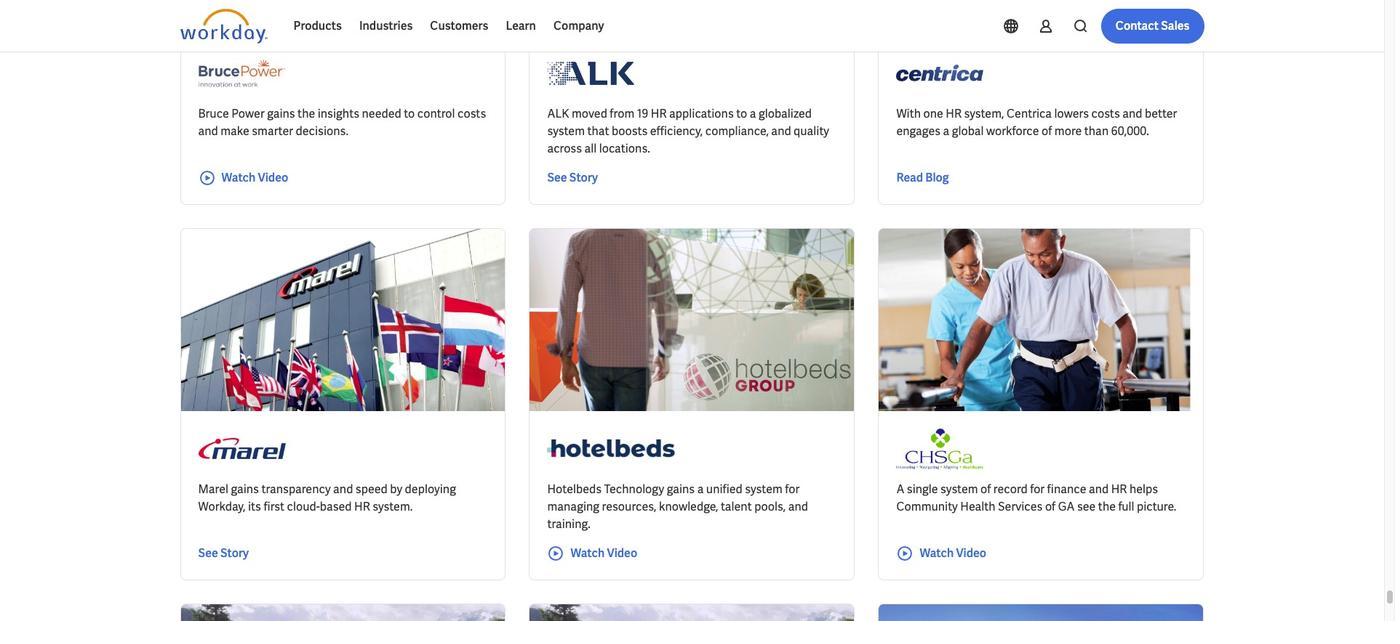 Task type: vqa. For each thing, say whether or not it's contained in the screenshot.
Watch Video link to the middle
yes



Task type: locate. For each thing, give the bounding box(es) containing it.
2 horizontal spatial a
[[943, 123, 949, 139]]

0 vertical spatial of
[[1042, 123, 1052, 139]]

hr inside marel gains transparency and speed by deploying workday, its first cloud-based hr system.
[[354, 500, 370, 515]]

community health services of georgia image
[[896, 429, 984, 470]]

and inside with one hr system, centrica lowers costs and better engages a global workforce of more than 60,000.
[[1123, 106, 1142, 121]]

watch down training.
[[571, 546, 605, 561]]

of
[[1042, 123, 1052, 139], [981, 482, 991, 497], [1045, 500, 1056, 515]]

of inside with one hr system, centrica lowers costs and better engages a global workforce of more than 60,000.
[[1042, 123, 1052, 139]]

1 for from the left
[[785, 482, 800, 497]]

2 for from the left
[[1030, 482, 1045, 497]]

a left global
[[943, 123, 949, 139]]

for up services
[[1030, 482, 1045, 497]]

centrica
[[1007, 106, 1052, 121]]

1 horizontal spatial see story link
[[547, 169, 598, 187]]

by
[[390, 482, 402, 497]]

the
[[298, 106, 315, 121], [1098, 500, 1116, 515]]

1 horizontal spatial gains
[[267, 106, 295, 121]]

0 vertical spatial see
[[547, 170, 567, 185]]

watch video link for bruce power gains the insights needed to control costs and make smarter decisions.
[[198, 169, 288, 187]]

0 horizontal spatial the
[[298, 106, 315, 121]]

1 horizontal spatial watch video link
[[547, 545, 637, 563]]

0 vertical spatial the
[[298, 106, 315, 121]]

watch video down smarter
[[222, 170, 288, 185]]

2 to from the left
[[736, 106, 747, 121]]

0 horizontal spatial see
[[198, 546, 218, 561]]

watch down make
[[222, 170, 256, 185]]

see story link down workday,
[[198, 545, 249, 563]]

1 horizontal spatial for
[[1030, 482, 1045, 497]]

story down workday,
[[220, 546, 249, 561]]

deploying
[[405, 482, 456, 497]]

to left 'control'
[[404, 106, 415, 121]]

video down smarter
[[258, 170, 288, 185]]

compliance,
[[705, 123, 769, 139]]

0 vertical spatial see story
[[547, 170, 598, 185]]

to inside bruce power gains the insights needed to control costs and make smarter decisions.
[[404, 106, 415, 121]]

costs inside with one hr system, centrica lowers costs and better engages a global workforce of more than 60,000.
[[1092, 106, 1120, 121]]

0 horizontal spatial gains
[[231, 482, 259, 497]]

and down bruce
[[198, 123, 218, 139]]

1 vertical spatial a
[[943, 123, 949, 139]]

better
[[1145, 106, 1177, 121]]

to inside alk moved from 19 hr applications to a globalized system that boosts efficiency, compliance, and quality across all locations.
[[736, 106, 747, 121]]

1 to from the left
[[404, 106, 415, 121]]

0 horizontal spatial for
[[785, 482, 800, 497]]

0 horizontal spatial system
[[547, 123, 585, 139]]

0 horizontal spatial video
[[258, 170, 288, 185]]

see down workday,
[[198, 546, 218, 561]]

0 horizontal spatial story
[[220, 546, 249, 561]]

insights
[[318, 106, 359, 121]]

learn
[[506, 18, 536, 33]]

a inside with one hr system, centrica lowers costs and better engages a global workforce of more than 60,000.
[[943, 123, 949, 139]]

1 horizontal spatial story
[[569, 170, 598, 185]]

video down health
[[956, 546, 987, 561]]

marel
[[198, 482, 228, 497]]

hr inside alk moved from 19 hr applications to a globalized system that boosts efficiency, compliance, and quality across all locations.
[[651, 106, 667, 121]]

industries button
[[351, 9, 421, 44]]

industry
[[269, 16, 307, 29]]

more
[[1055, 123, 1082, 139]]

record
[[994, 482, 1028, 497]]

2 horizontal spatial gains
[[667, 482, 695, 497]]

2 horizontal spatial video
[[956, 546, 987, 561]]

learn button
[[497, 9, 545, 44]]

watch video link down "community" at right bottom
[[896, 545, 987, 563]]

knowledge,
[[659, 500, 718, 515]]

with
[[896, 106, 921, 121]]

see story
[[547, 170, 598, 185], [198, 546, 249, 561]]

and right "pools,"
[[788, 500, 808, 515]]

a inside hotelbeds technology gains a unified system for managing resources, knowledge, talent pools, and training.
[[697, 482, 704, 497]]

bruce power l.p. image
[[198, 53, 286, 94]]

see story down "across"
[[547, 170, 598, 185]]

0 horizontal spatial watch
[[222, 170, 256, 185]]

a inside alk moved from 19 hr applications to a globalized system that boosts efficiency, compliance, and quality across all locations.
[[750, 106, 756, 121]]

finance
[[1047, 482, 1086, 497]]

watch down "community" at right bottom
[[920, 546, 954, 561]]

1 horizontal spatial the
[[1098, 500, 1116, 515]]

2 horizontal spatial watch video
[[920, 546, 987, 561]]

to for a
[[736, 106, 747, 121]]

0 horizontal spatial watch video link
[[198, 169, 288, 187]]

gains inside hotelbeds technology gains a unified system for managing resources, knowledge, talent pools, and training.
[[667, 482, 695, 497]]

story down all
[[569, 170, 598, 185]]

control
[[417, 106, 455, 121]]

company button
[[545, 9, 613, 44]]

for
[[785, 482, 800, 497], [1030, 482, 1045, 497]]

1 costs from the left
[[458, 106, 486, 121]]

for inside hotelbeds technology gains a unified system for managing resources, knowledge, talent pools, and training.
[[785, 482, 800, 497]]

and up the see
[[1089, 482, 1109, 497]]

2 vertical spatial a
[[697, 482, 704, 497]]

19
[[637, 106, 648, 121]]

watch video link down training.
[[547, 545, 637, 563]]

1 horizontal spatial see story
[[547, 170, 598, 185]]

see story link down "across"
[[547, 169, 598, 187]]

sales
[[1161, 18, 1190, 33]]

industry button
[[257, 8, 337, 37]]

lowers
[[1054, 106, 1089, 121]]

gains inside marel gains transparency and speed by deploying workday, its first cloud-based hr system.
[[231, 482, 259, 497]]

first
[[264, 500, 285, 515]]

applications
[[669, 106, 734, 121]]

0 horizontal spatial see story
[[198, 546, 249, 561]]

smarter
[[252, 123, 293, 139]]

story for system
[[569, 170, 598, 185]]

see down "across"
[[547, 170, 567, 185]]

a up knowledge,
[[697, 482, 704, 497]]

2 costs from the left
[[1092, 106, 1120, 121]]

costs
[[458, 106, 486, 121], [1092, 106, 1120, 121]]

needed
[[362, 106, 401, 121]]

see story link
[[547, 169, 598, 187], [198, 545, 249, 563]]

topic
[[192, 16, 216, 29]]

see story down workday,
[[198, 546, 249, 561]]

a
[[750, 106, 756, 121], [943, 123, 949, 139], [697, 482, 704, 497]]

ga
[[1058, 500, 1075, 515]]

full
[[1118, 500, 1134, 515]]

one
[[923, 106, 943, 121]]

gains
[[267, 106, 295, 121], [231, 482, 259, 497], [667, 482, 695, 497]]

0 horizontal spatial watch video
[[222, 170, 288, 185]]

0 vertical spatial see story link
[[547, 169, 598, 187]]

video
[[258, 170, 288, 185], [607, 546, 637, 561], [956, 546, 987, 561]]

watch video link down make
[[198, 169, 288, 187]]

1 horizontal spatial video
[[607, 546, 637, 561]]

costs up than
[[1092, 106, 1120, 121]]

of up health
[[981, 482, 991, 497]]

2 horizontal spatial watch video link
[[896, 545, 987, 563]]

system up "across"
[[547, 123, 585, 139]]

1 vertical spatial see story
[[198, 546, 249, 561]]

1 horizontal spatial system
[[745, 482, 783, 497]]

gains up knowledge,
[[667, 482, 695, 497]]

1 horizontal spatial watch video
[[571, 546, 637, 561]]

for up "pools,"
[[785, 482, 800, 497]]

the left full
[[1098, 500, 1116, 515]]

0 horizontal spatial see story link
[[198, 545, 249, 563]]

watch video down training.
[[571, 546, 637, 561]]

gains up its
[[231, 482, 259, 497]]

hr right the one
[[946, 106, 962, 121]]

a up compliance,
[[750, 106, 756, 121]]

watch for a single system of record for finance and hr helps community health services of ga see the full picture.
[[920, 546, 954, 561]]

to up compliance,
[[736, 106, 747, 121]]

see story link for alk moved from 19 hr applications to a globalized system that boosts efficiency, compliance, and quality across all locations.
[[547, 169, 598, 187]]

more button
[[487, 8, 553, 37]]

watch video
[[222, 170, 288, 185], [571, 546, 637, 561], [920, 546, 987, 561]]

1 vertical spatial the
[[1098, 500, 1116, 515]]

training.
[[547, 517, 591, 532]]

the inside a single system of record for finance and hr helps community health services of ga see the full picture.
[[1098, 500, 1116, 515]]

see
[[547, 170, 567, 185], [198, 546, 218, 561]]

boosts
[[612, 123, 648, 139]]

system up "pools,"
[[745, 482, 783, 497]]

1 horizontal spatial a
[[750, 106, 756, 121]]

and
[[1123, 106, 1142, 121], [198, 123, 218, 139], [771, 123, 791, 139], [333, 482, 353, 497], [1089, 482, 1109, 497], [788, 500, 808, 515]]

power
[[232, 106, 265, 121]]

watch video down health
[[920, 546, 987, 561]]

2 horizontal spatial watch
[[920, 546, 954, 561]]

and up 60,000.
[[1123, 106, 1142, 121]]

services
[[998, 500, 1043, 515]]

hr
[[651, 106, 667, 121], [946, 106, 962, 121], [1111, 482, 1127, 497], [354, 500, 370, 515]]

1 vertical spatial story
[[220, 546, 249, 561]]

system up health
[[941, 482, 978, 497]]

1 horizontal spatial see
[[547, 170, 567, 185]]

hr right 19
[[651, 106, 667, 121]]

a
[[896, 482, 904, 497]]

more
[[499, 16, 524, 29]]

1 vertical spatial of
[[981, 482, 991, 497]]

0 horizontal spatial a
[[697, 482, 704, 497]]

see story for alk moved from 19 hr applications to a globalized system that boosts efficiency, compliance, and quality across all locations.
[[547, 170, 598, 185]]

1 horizontal spatial watch
[[571, 546, 605, 561]]

1 horizontal spatial costs
[[1092, 106, 1120, 121]]

and up based
[[333, 482, 353, 497]]

hr down speed
[[354, 500, 370, 515]]

1 vertical spatial see story link
[[198, 545, 249, 563]]

0 vertical spatial a
[[750, 106, 756, 121]]

hr up full
[[1111, 482, 1127, 497]]

2 horizontal spatial system
[[941, 482, 978, 497]]

of left ga
[[1045, 500, 1056, 515]]

and down globalized
[[771, 123, 791, 139]]

the up decisions.
[[298, 106, 315, 121]]

60,000.
[[1111, 123, 1149, 139]]

gains inside bruce power gains the insights needed to control costs and make smarter decisions.
[[267, 106, 295, 121]]

1 horizontal spatial to
[[736, 106, 747, 121]]

topic button
[[180, 8, 246, 37]]

1 vertical spatial see
[[198, 546, 218, 561]]

read
[[896, 170, 923, 185]]

gains up smarter
[[267, 106, 295, 121]]

2 vertical spatial of
[[1045, 500, 1056, 515]]

0 horizontal spatial costs
[[458, 106, 486, 121]]

to
[[404, 106, 415, 121], [736, 106, 747, 121]]

marel holding b.v. image
[[198, 429, 286, 470]]

of left more
[[1042, 123, 1052, 139]]

0 horizontal spatial to
[[404, 106, 415, 121]]

video down resources,
[[607, 546, 637, 561]]

costs right 'control'
[[458, 106, 486, 121]]

watch video link for hotelbeds technology gains a unified system for managing resources, knowledge, talent pools, and training.
[[547, 545, 637, 563]]

watch
[[222, 170, 256, 185], [571, 546, 605, 561], [920, 546, 954, 561]]

system inside alk moved from 19 hr applications to a globalized system that boosts efficiency, compliance, and quality across all locations.
[[547, 123, 585, 139]]

products button
[[285, 9, 351, 44]]

0 vertical spatial story
[[569, 170, 598, 185]]



Task type: describe. For each thing, give the bounding box(es) containing it.
customers button
[[421, 9, 497, 44]]

that
[[587, 123, 609, 139]]

Search Customer Stories text field
[[998, 9, 1176, 35]]

hotelbeds
[[547, 482, 602, 497]]

see for marel gains transparency and speed by deploying workday, its first cloud-based hr system.
[[198, 546, 218, 561]]

read blog link
[[896, 169, 949, 187]]

unified
[[706, 482, 743, 497]]

watch video for power
[[222, 170, 288, 185]]

blog
[[926, 170, 949, 185]]

workforce
[[986, 123, 1039, 139]]

quality
[[794, 123, 829, 139]]

see for alk moved from 19 hr applications to a globalized system that boosts efficiency, compliance, and quality across all locations.
[[547, 170, 567, 185]]

contact
[[1116, 18, 1159, 33]]

make
[[221, 123, 249, 139]]

gains for bruce
[[267, 106, 295, 121]]

managing
[[547, 500, 600, 515]]

hr inside with one hr system, centrica lowers costs and better engages a global workforce of more than 60,000.
[[946, 106, 962, 121]]

clear all button
[[564, 8, 612, 37]]

go to the homepage image
[[180, 9, 267, 44]]

talent
[[721, 500, 752, 515]]

hr inside a single system of record for finance and hr helps community health services of ga see the full picture.
[[1111, 482, 1127, 497]]

global
[[952, 123, 984, 139]]

watch video for single
[[920, 546, 987, 561]]

watch video for technology
[[571, 546, 637, 561]]

business outcome
[[360, 16, 447, 29]]

see story link for marel gains transparency and speed by deploying workday, its first cloud-based hr system.
[[198, 545, 249, 563]]

hotelbeds technology, s.l.u. image
[[547, 429, 675, 470]]

its
[[248, 500, 261, 515]]

contact sales
[[1116, 18, 1190, 33]]

technology
[[604, 482, 664, 497]]

gains for hotelbeds
[[667, 482, 695, 497]]

efficiency,
[[650, 123, 703, 139]]

outcome
[[403, 16, 447, 29]]

helps
[[1130, 482, 1158, 497]]

watch for bruce power gains the insights needed to control costs and make smarter decisions.
[[222, 170, 256, 185]]

single
[[907, 482, 938, 497]]

see story for marel gains transparency and speed by deploying workday, its first cloud-based hr system.
[[198, 546, 249, 561]]

community
[[896, 500, 958, 515]]

workday,
[[198, 500, 246, 515]]

watch video link for a single system of record for finance and hr helps community health services of ga see the full picture.
[[896, 545, 987, 563]]

bruce
[[198, 106, 229, 121]]

transparency
[[261, 482, 331, 497]]

read blog
[[896, 170, 949, 185]]

products
[[294, 18, 342, 33]]

see
[[1077, 500, 1096, 515]]

of for centrica
[[1042, 123, 1052, 139]]

to for control
[[404, 106, 415, 121]]

alk-abello as image
[[547, 53, 635, 94]]

hotelbeds technology gains a unified system for managing resources, knowledge, talent pools, and training.
[[547, 482, 808, 532]]

system,
[[964, 106, 1004, 121]]

speed
[[356, 482, 388, 497]]

a single system of record for finance and hr helps community health services of ga see the full picture.
[[896, 482, 1177, 515]]

video for single
[[956, 546, 987, 561]]

across
[[547, 141, 582, 156]]

customers
[[430, 18, 488, 33]]

alk moved from 19 hr applications to a globalized system that boosts efficiency, compliance, and quality across all locations.
[[547, 106, 829, 156]]

watch for hotelbeds technology gains a unified system for managing resources, knowledge, talent pools, and training.
[[571, 546, 605, 561]]

all
[[585, 141, 597, 156]]

contact sales link
[[1101, 9, 1204, 44]]

clear
[[569, 16, 593, 29]]

of for record
[[1045, 500, 1056, 515]]

and inside hotelbeds technology gains a unified system for managing resources, knowledge, talent pools, and training.
[[788, 500, 808, 515]]

all
[[595, 16, 607, 29]]

alk
[[547, 106, 569, 121]]

system inside a single system of record for finance and hr helps community health services of ga see the full picture.
[[941, 482, 978, 497]]

health
[[960, 500, 996, 515]]

clear all
[[569, 16, 607, 29]]

globalized
[[759, 106, 812, 121]]

video for technology
[[607, 546, 637, 561]]

from
[[610, 106, 635, 121]]

with one hr system, centrica lowers costs and better engages a global workforce of more than 60,000.
[[896, 106, 1177, 139]]

than
[[1084, 123, 1109, 139]]

costs inside bruce power gains the insights needed to control costs and make smarter decisions.
[[458, 106, 486, 121]]

marel gains transparency and speed by deploying workday, its first cloud-based hr system.
[[198, 482, 456, 515]]

locations.
[[599, 141, 650, 156]]

and inside marel gains transparency and speed by deploying workday, its first cloud-based hr system.
[[333, 482, 353, 497]]

and inside bruce power gains the insights needed to control costs and make smarter decisions.
[[198, 123, 218, 139]]

system.
[[373, 500, 413, 515]]

the inside bruce power gains the insights needed to control costs and make smarter decisions.
[[298, 106, 315, 121]]

business outcome button
[[348, 8, 476, 37]]

and inside a single system of record for finance and hr helps community health services of ga see the full picture.
[[1089, 482, 1109, 497]]

decisions.
[[296, 123, 348, 139]]

video for power
[[258, 170, 288, 185]]

story for first
[[220, 546, 249, 561]]

for inside a single system of record for finance and hr helps community health services of ga see the full picture.
[[1030, 482, 1045, 497]]

engages
[[896, 123, 941, 139]]

cloud-
[[287, 500, 320, 515]]

system inside hotelbeds technology gains a unified system for managing resources, knowledge, talent pools, and training.
[[745, 482, 783, 497]]

moved
[[572, 106, 607, 121]]

business
[[360, 16, 401, 29]]

picture.
[[1137, 500, 1177, 515]]

company
[[554, 18, 604, 33]]

based
[[320, 500, 352, 515]]

centrica plc image
[[896, 53, 984, 94]]

industries
[[359, 18, 413, 33]]

pools,
[[754, 500, 786, 515]]

and inside alk moved from 19 hr applications to a globalized system that boosts efficiency, compliance, and quality across all locations.
[[771, 123, 791, 139]]

resources,
[[602, 500, 657, 515]]



